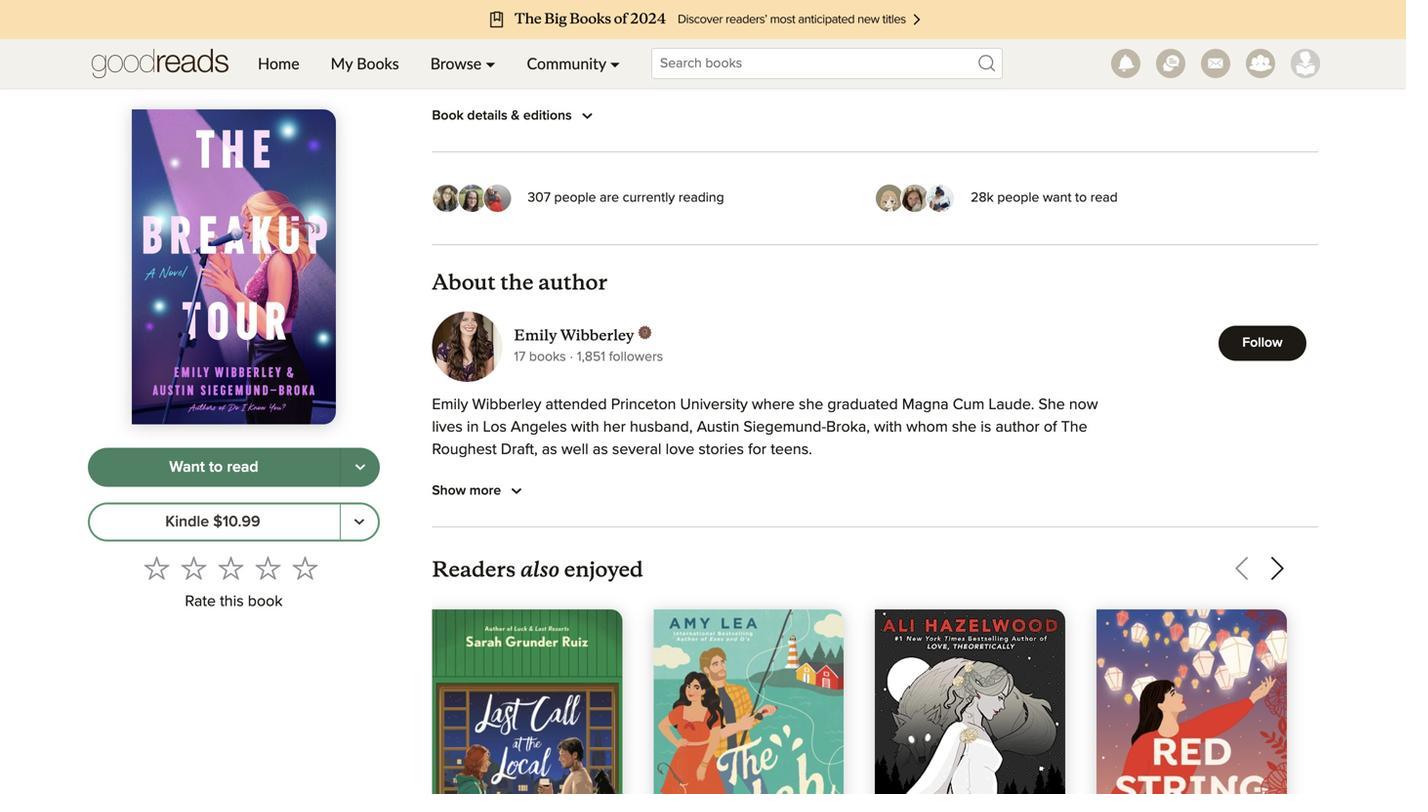 Task type: describe. For each thing, give the bounding box(es) containing it.
book
[[432, 109, 464, 123]]

books
[[529, 350, 566, 364]]

are
[[600, 191, 619, 204]]

emily for emily wibberley
[[514, 326, 557, 345]]

rate this book element
[[88, 550, 380, 617]]

1 vertical spatial her
[[465, 487, 488, 502]]

community ▾
[[527, 54, 620, 73]]

reading
[[679, 191, 724, 204]]

2 as from the left
[[593, 442, 608, 457]]

visit
[[432, 487, 461, 502]]

want to read button
[[88, 448, 341, 487]]

17 books
[[514, 350, 566, 364]]

website
[[578, 487, 632, 502]]

read inside "button"
[[227, 460, 258, 475]]

book details & editions
[[432, 109, 572, 123]]

teens.
[[771, 442, 812, 457]]

Search by book title or ISBN text field
[[651, 48, 1003, 79]]

1,851
[[577, 350, 606, 364]]

28k
[[971, 191, 994, 204]]

love
[[666, 442, 695, 457]]

magna
[[902, 397, 949, 412]]

people for want
[[998, 191, 1040, 204]]

rate 5 out of 5 image
[[292, 555, 318, 581]]

enjoyed
[[564, 556, 643, 582]]

of
[[1044, 419, 1057, 435]]

siegemund-
[[744, 419, 826, 435]]

home image
[[92, 39, 229, 88]]

browse
[[430, 54, 482, 73]]

for
[[748, 442, 767, 457]]

also
[[521, 552, 560, 582]]

followers
[[609, 350, 663, 364]]

top genres for this book element
[[432, 0, 1319, 14]]

want
[[169, 460, 205, 475]]

community
[[527, 54, 606, 73]]

home link
[[242, 39, 315, 88]]

and
[[492, 487, 518, 502]]

well
[[561, 442, 589, 457]]

2024
[[596, 57, 629, 71]]

my books
[[331, 54, 399, 73]]

about the author
[[432, 269, 608, 295]]

books
[[357, 54, 399, 73]]

more
[[470, 484, 501, 498]]

rate this book
[[185, 594, 283, 610]]

kindle
[[165, 514, 209, 530]]

graduated
[[828, 397, 898, 412]]

several
[[612, 442, 662, 457]]

▾ for browse ▾
[[486, 54, 496, 73]]

emily wibberley link
[[514, 326, 663, 345]]

first published january 23, 2024
[[432, 57, 629, 71]]

$10.99
[[213, 514, 260, 530]]

want to read
[[169, 460, 258, 475]]

book
[[248, 594, 283, 610]]

0 vertical spatial she
[[799, 397, 824, 412]]

the
[[500, 269, 534, 295]]

wibberley for emily wibberley
[[560, 326, 634, 345]]

about
[[432, 269, 496, 295]]

23,
[[574, 57, 593, 71]]

307
[[528, 191, 551, 204]]

editions
[[523, 109, 572, 123]]

rating 0 out of 5 group
[[138, 550, 324, 587]]

352
[[432, 28, 456, 42]]

1 with from the left
[[571, 419, 599, 435]]

352 pages, paperback
[[432, 28, 567, 42]]

goodreads author image
[[638, 326, 652, 339]]

paperback
[[503, 28, 567, 42]]

rate 3 out of 5 image
[[218, 555, 244, 581]]

husband,
[[630, 419, 693, 435]]

her inside emily wibberley attended princeton university where she graduated magna cum laude. she now lives in los angeles with her husband, austin siegemund-broka, with whom she is author of the roughest draft, as well as several love stories for teens.
[[603, 419, 626, 435]]

is
[[981, 419, 992, 435]]

community ▾ link
[[511, 39, 636, 88]]

readers
[[432, 556, 516, 582]]

los
[[483, 419, 507, 435]]

author inside emily wibberley attended princeton university where she graduated magna cum laude. she now lives in los angeles with her husband, austin siegemund-broka, with whom she is author of the roughest draft, as well as several love stories for teens.
[[996, 419, 1040, 435]]

28k people want to read
[[971, 191, 1118, 204]]

1 as from the left
[[542, 442, 557, 457]]

book details & editions button
[[432, 104, 599, 128]]



Task type: vqa. For each thing, say whether or not it's contained in the screenshot.
My Books at the top
yes



Task type: locate. For each thing, give the bounding box(es) containing it.
with down graduated
[[874, 419, 902, 435]]

show more button
[[432, 479, 529, 503]]

kindle $10.99
[[165, 514, 260, 530]]

roughest
[[432, 442, 497, 457]]

1 horizontal spatial read
[[1091, 191, 1118, 204]]

&
[[511, 109, 520, 123]]

1 horizontal spatial ▾
[[610, 54, 620, 73]]

0 horizontal spatial read
[[227, 460, 258, 475]]

1 horizontal spatial she
[[952, 419, 977, 435]]

0 horizontal spatial wibberley
[[472, 397, 541, 412]]

307 people are currently reading
[[528, 191, 724, 204]]

0 vertical spatial author
[[538, 269, 608, 295]]

1 vertical spatial wibberley
[[472, 397, 541, 412]]

want
[[1043, 191, 1072, 204]]

1 horizontal spatial author
[[996, 419, 1040, 435]]

17
[[514, 350, 526, 364]]

follow
[[1243, 336, 1283, 350]]

kindle $10.99 link
[[88, 503, 341, 542]]

home
[[258, 54, 299, 73]]

january
[[523, 57, 571, 71]]

whom
[[906, 419, 948, 435]]

0 vertical spatial to
[[1075, 191, 1087, 204]]

None search field
[[636, 48, 1019, 79]]

people left are
[[554, 191, 596, 204]]

0 horizontal spatial her
[[465, 487, 488, 502]]

1 vertical spatial read
[[227, 460, 258, 475]]

the
[[1061, 419, 1088, 435]]

1 ▾ from the left
[[486, 54, 496, 73]]

university
[[680, 397, 748, 412]]

2 ▾ from the left
[[610, 54, 620, 73]]

wibberley
[[560, 326, 634, 345], [472, 397, 541, 412]]

0 vertical spatial her
[[603, 419, 626, 435]]

read right 'want'
[[1091, 191, 1118, 204]]

profile image for emily wibberley. image
[[432, 311, 502, 382]]

0 horizontal spatial people
[[554, 191, 596, 204]]

1 horizontal spatial emily
[[514, 326, 557, 345]]

she up siegemund-
[[799, 397, 824, 412]]

1 vertical spatial she
[[952, 419, 977, 435]]

emily wibberley
[[514, 326, 634, 345]]

princeton
[[611, 397, 676, 412]]

broka,
[[826, 419, 870, 435]]

in
[[467, 419, 479, 435]]

▾ right 23,
[[610, 54, 620, 73]]

to right want
[[209, 460, 223, 475]]

her left and
[[465, 487, 488, 502]]

rate 1 out of 5 image
[[144, 555, 169, 581]]

show
[[432, 484, 466, 498]]

austin
[[697, 419, 740, 435]]

0 vertical spatial read
[[1091, 191, 1118, 204]]

emily for emily wibberley attended princeton university where she graduated magna cum laude. she now lives in los angeles with her husband, austin siegemund-broka, with whom she is author of the roughest draft, as well as several love stories for teens.
[[432, 397, 468, 412]]

visit her and austin's website at
[[432, 487, 653, 502]]

1 horizontal spatial as
[[593, 442, 608, 457]]

0 horizontal spatial ▾
[[486, 54, 496, 73]]

this
[[220, 594, 244, 610]]

as
[[542, 442, 557, 457], [593, 442, 608, 457]]

show more
[[432, 484, 501, 498]]

laude.
[[989, 397, 1035, 412]]

details
[[467, 109, 508, 123]]

wibberley up los
[[472, 397, 541, 412]]

1 horizontal spatial her
[[603, 419, 626, 435]]

1 horizontal spatial to
[[1075, 191, 1087, 204]]

stories
[[699, 442, 744, 457]]

2 with from the left
[[874, 419, 902, 435]]

author
[[538, 269, 608, 295], [996, 419, 1040, 435]]

0 horizontal spatial with
[[571, 419, 599, 435]]

book cover image
[[432, 609, 622, 794], [875, 609, 1066, 794], [1097, 609, 1287, 794], [654, 610, 844, 794]]

1 horizontal spatial with
[[874, 419, 902, 435]]

she
[[1039, 397, 1065, 412]]

0 vertical spatial emily
[[514, 326, 557, 345]]

rate 4 out of 5 image
[[255, 555, 281, 581]]

0 horizontal spatial author
[[538, 269, 608, 295]]

browse ▾ link
[[415, 39, 511, 88]]

0 horizontal spatial to
[[209, 460, 223, 475]]

now
[[1069, 397, 1098, 412]]

at
[[636, 487, 649, 502]]

readers also enjoyed
[[432, 552, 643, 582]]

lives
[[432, 419, 463, 435]]

0 vertical spatial wibberley
[[560, 326, 634, 345]]

emily
[[514, 326, 557, 345], [432, 397, 468, 412]]

rate
[[185, 594, 216, 610]]

0 horizontal spatial emily
[[432, 397, 468, 412]]

follow button
[[1219, 326, 1307, 361]]

0 horizontal spatial as
[[542, 442, 557, 457]]

rate 2 out of 5 image
[[181, 555, 207, 581]]

0 horizontal spatial she
[[799, 397, 824, 412]]

1 vertical spatial to
[[209, 460, 223, 475]]

to inside "button"
[[209, 460, 223, 475]]

▾ down 352 pages, paperback
[[486, 54, 496, 73]]

browse ▾
[[430, 54, 496, 73]]

where
[[752, 397, 795, 412]]

people right the 28k at the right
[[998, 191, 1040, 204]]

emily up lives
[[432, 397, 468, 412]]

cum
[[953, 397, 985, 412]]

her up several on the bottom left of page
[[603, 419, 626, 435]]

emily up 17 books
[[514, 326, 557, 345]]

pages,
[[459, 28, 499, 42]]

1 horizontal spatial people
[[998, 191, 1040, 204]]

first
[[432, 57, 458, 71]]

as down angeles on the bottom of page
[[542, 442, 557, 457]]

author down laude.
[[996, 419, 1040, 435]]

profile image for ruby anderson. image
[[1291, 49, 1320, 78]]

2 people from the left
[[998, 191, 1040, 204]]

draft,
[[501, 442, 538, 457]]

angeles
[[511, 419, 567, 435]]

1 people from the left
[[554, 191, 596, 204]]

people for are
[[554, 191, 596, 204]]

wibberley for emily wibberley attended princeton university where she graduated magna cum laude. she now lives in los angeles with her husband, austin siegemund-broka, with whom she is author of the roughest draft, as well as several love stories for teens.
[[472, 397, 541, 412]]

author up emily wibberley
[[538, 269, 608, 295]]

my books link
[[315, 39, 415, 88]]

with down attended
[[571, 419, 599, 435]]

to
[[1075, 191, 1087, 204], [209, 460, 223, 475]]

she
[[799, 397, 824, 412], [952, 419, 977, 435]]

1 horizontal spatial wibberley
[[560, 326, 634, 345]]

wibberley inside emily wibberley attended princeton university where she graduated magna cum laude. she now lives in los angeles with her husband, austin siegemund-broka, with whom she is author of the roughest draft, as well as several love stories for teens.
[[472, 397, 541, 412]]

attended
[[546, 397, 607, 412]]

1 vertical spatial author
[[996, 419, 1040, 435]]

published
[[461, 57, 520, 71]]

people
[[554, 191, 596, 204], [998, 191, 1040, 204]]

currently
[[623, 191, 675, 204]]

emily inside emily wibberley attended princeton university where she graduated magna cum laude. she now lives in los angeles with her husband, austin siegemund-broka, with whom she is author of the roughest draft, as well as several love stories for teens.
[[432, 397, 468, 412]]

read up $10.99
[[227, 460, 258, 475]]

she left is
[[952, 419, 977, 435]]

her
[[603, 419, 626, 435], [465, 487, 488, 502]]

read
[[1091, 191, 1118, 204], [227, 460, 258, 475]]

1 vertical spatial emily
[[432, 397, 468, 412]]

1,851 followers
[[577, 350, 663, 364]]

▾ for community ▾
[[610, 54, 620, 73]]

my
[[331, 54, 353, 73]]

to right 'want'
[[1075, 191, 1087, 204]]

austin's
[[522, 487, 574, 502]]

emily wibberley attended princeton university where she graduated magna cum laude. she now lives in los angeles with her husband, austin siegemund-broka, with whom she is author of the roughest draft, as well as several love stories for teens.
[[432, 397, 1098, 457]]

wibberley up 1,851 on the left top of the page
[[560, 326, 634, 345]]

as right well
[[593, 442, 608, 457]]



